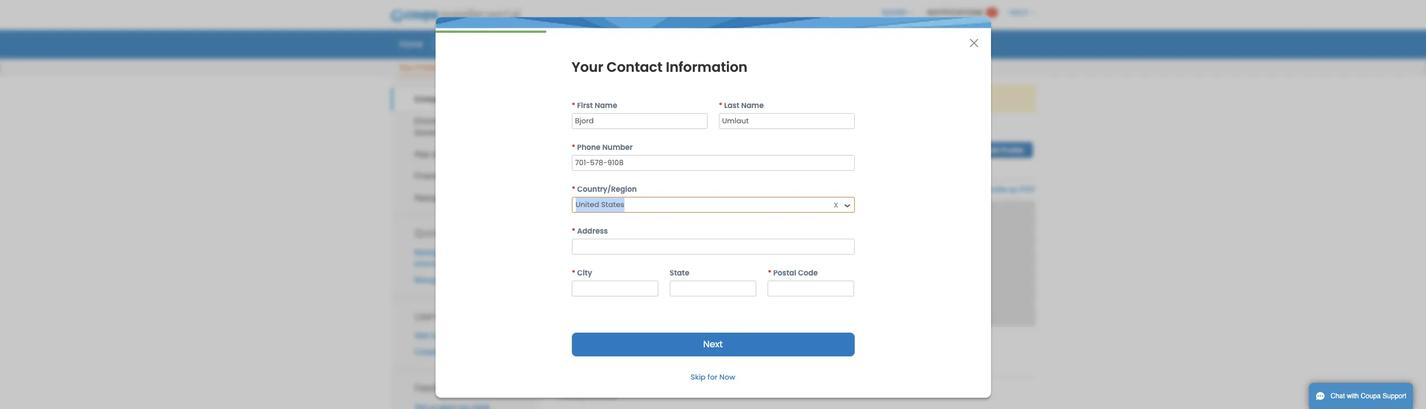 Task type: locate. For each thing, give the bounding box(es) containing it.
coupa right the by
[[741, 94, 765, 103]]

* city
[[572, 268, 592, 278]]

bjord's excursions banner
[[552, 125, 1047, 377]]

code
[[798, 268, 818, 278]]

your down sheets
[[572, 58, 603, 76]]

customers
[[451, 331, 487, 340]]

is ultimate parent
[[802, 339, 869, 348]]

1 horizontal spatial performance
[[794, 38, 845, 49]]

0 vertical spatial for
[[849, 94, 858, 103]]

name for * first name
[[595, 100, 617, 111]]

company
[[414, 95, 450, 104]]

create
[[414, 348, 438, 357]]

get
[[677, 94, 688, 103]]

are
[[808, 94, 820, 103]]

1 manage from the top
[[414, 248, 443, 257]]

manage down information
[[414, 275, 443, 285]]

* up * city
[[572, 226, 575, 236]]

* left 'country/region' on the left of the page
[[572, 184, 575, 195]]

items
[[861, 94, 880, 103]]

1 horizontal spatial your
[[572, 58, 603, 76]]

entities
[[464, 275, 489, 285]]

profile inside button
[[985, 185, 1007, 194]]

quick links
[[414, 226, 465, 239]]

2 vertical spatial &
[[443, 193, 449, 203]]

manage up information
[[414, 248, 443, 257]]

0 horizontal spatial &
[[432, 150, 437, 159]]

financial performance
[[414, 172, 494, 181]]

& inside 'environmental, social, governance & diversity'
[[460, 128, 465, 137]]

0 horizontal spatial business
[[581, 339, 616, 348]]

profile for download profile as pdf
[[985, 185, 1007, 194]]

city
[[577, 268, 592, 278]]

& right risk
[[432, 150, 437, 159]]

last inside your contact information dialog
[[724, 100, 740, 111]]

now
[[719, 372, 735, 382]]

sourcing link
[[855, 35, 904, 52]]

*
[[572, 100, 575, 111], [719, 100, 723, 111], [572, 142, 575, 153], [572, 184, 575, 195], [572, 226, 575, 236], [572, 268, 575, 278], [768, 268, 772, 278]]

catalogs
[[706, 38, 740, 49]]

address for * address
[[577, 226, 608, 236]]

2 horizontal spatial &
[[460, 128, 465, 137]]

0 vertical spatial contact
[[607, 58, 663, 76]]

1 horizontal spatial for
[[849, 94, 858, 103]]

home
[[399, 38, 423, 49]]

for
[[849, 94, 858, 103], [708, 372, 718, 382]]

for inside button
[[708, 372, 718, 382]]

chat
[[1331, 392, 1345, 400]]

with
[[1347, 392, 1359, 400]]

primary for primary contact
[[556, 390, 586, 399]]

profile left to
[[644, 94, 666, 103]]

business performance
[[757, 38, 845, 49]]

coupa right with
[[1361, 392, 1381, 400]]

profile inside 'link'
[[453, 95, 477, 104]]

your down home
[[399, 63, 414, 72]]

for right skip
[[708, 372, 718, 382]]

contact down the primary address
[[588, 390, 617, 399]]

0 horizontal spatial for
[[708, 372, 718, 382]]

invoices
[[657, 38, 689, 49]]

0 horizontal spatial last
[[724, 100, 740, 111]]

discoverable
[[447, 348, 491, 357]]

* phone number
[[572, 142, 633, 153]]

your inside dialog
[[572, 58, 603, 76]]

1 horizontal spatial coupa
[[1361, 392, 1381, 400]]

buyers
[[767, 94, 791, 103]]

0 vertical spatial &
[[460, 128, 465, 137]]

1 vertical spatial contact
[[588, 390, 617, 399]]

manage for manage legal entities
[[414, 275, 443, 285]]

0 vertical spatial address
[[577, 226, 608, 236]]

business up the primary address
[[581, 339, 616, 348]]

manage for manage payment information
[[414, 248, 443, 257]]

0 vertical spatial manage
[[414, 248, 443, 257]]

last down information
[[724, 100, 740, 111]]

business right catalogs link
[[757, 38, 792, 49]]

primary address
[[556, 354, 619, 364]]

to
[[668, 94, 675, 103]]

pdf
[[1020, 185, 1036, 194]]

ultimate
[[811, 339, 842, 348]]

profile up social,
[[453, 95, 477, 104]]

0 horizontal spatial name
[[595, 100, 617, 111]]

0 vertical spatial last
[[724, 100, 740, 111]]

contact for your
[[607, 58, 663, 76]]

& for compliance
[[432, 150, 437, 159]]

financial performance link
[[391, 165, 539, 187]]

1 vertical spatial performance
[[448, 172, 494, 181]]

profile right edit at the right top of page
[[1001, 146, 1024, 155]]

* for * address
[[572, 226, 575, 236]]

contact for primary
[[588, 390, 617, 399]]

coupa
[[741, 94, 765, 103], [1361, 392, 1381, 400]]

x
[[834, 199, 838, 210]]

for inside alert
[[849, 94, 858, 103]]

1 vertical spatial profile
[[494, 348, 515, 357]]

coupa supplier portal image
[[382, 2, 528, 30]]

risk & compliance link
[[391, 143, 539, 165]]

address
[[577, 226, 608, 236], [588, 354, 619, 364]]

create a discoverable profile
[[414, 348, 515, 357]]

profile left 'as'
[[985, 185, 1007, 194]]

contact down asn
[[607, 58, 663, 76]]

chat with coupa support
[[1331, 392, 1407, 400]]

& right ratings
[[443, 193, 449, 203]]

* for * country/region
[[572, 184, 575, 195]]

0 vertical spatial performance
[[794, 38, 845, 49]]

name right first
[[595, 100, 617, 111]]

address inside 'bjord's excursions' banner
[[588, 354, 619, 364]]

your right "in"
[[890, 94, 906, 103]]

1 vertical spatial manage
[[414, 275, 443, 285]]

setup
[[964, 38, 986, 49]]

1 primary from the top
[[556, 354, 586, 364]]

profile right discoverable
[[494, 348, 515, 357]]

0 vertical spatial primary
[[556, 354, 586, 364]]

* left phone
[[572, 142, 575, 153]]

last updated
[[834, 159, 881, 167]]

0 horizontal spatial your
[[399, 63, 414, 72]]

references
[[451, 193, 491, 203]]

1 vertical spatial &
[[432, 150, 437, 159]]

None text field
[[572, 155, 855, 171], [573, 197, 828, 212], [573, 239, 853, 254], [572, 281, 658, 296], [572, 155, 855, 171], [573, 197, 828, 212], [573, 239, 853, 254], [572, 281, 658, 296]]

1 horizontal spatial last
[[834, 159, 849, 167]]

2 name from the left
[[741, 100, 764, 111]]

2 manage from the top
[[414, 275, 443, 285]]

home link
[[392, 35, 431, 52]]

looking
[[822, 94, 847, 103]]

0 vertical spatial profile
[[644, 94, 666, 103]]

governance
[[414, 128, 458, 137]]

1 horizontal spatial &
[[443, 193, 449, 203]]

address for primary address
[[588, 354, 619, 364]]

0 horizontal spatial your
[[627, 94, 642, 103]]

environmental, social, governance & diversity link
[[391, 110, 539, 143]]

1 vertical spatial coupa
[[1361, 392, 1381, 400]]

performance up are
[[794, 38, 845, 49]]

* left first
[[572, 100, 575, 111]]

address down doing business as
[[588, 354, 619, 364]]

1 vertical spatial last
[[834, 159, 849, 167]]

parent
[[844, 339, 869, 348]]

& left diversity
[[460, 128, 465, 137]]

1 vertical spatial for
[[708, 372, 718, 382]]

progress bar
[[435, 31, 546, 33]]

* for * postal code
[[768, 268, 772, 278]]

state
[[670, 268, 689, 278]]

0 horizontal spatial coupa
[[741, 94, 765, 103]]

profile
[[644, 94, 666, 103], [494, 348, 515, 357]]

profile down home
[[416, 63, 437, 72]]

1 name from the left
[[595, 100, 617, 111]]

that
[[793, 94, 806, 103]]

add more customers
[[414, 331, 487, 340]]

primary down the primary address
[[556, 390, 586, 399]]

preview
[[813, 185, 840, 194]]

performance up references
[[448, 172, 494, 181]]

next
[[703, 338, 723, 351]]

edit profile link
[[976, 142, 1033, 158]]

last inside 'bjord's excursions' banner
[[834, 159, 849, 167]]

1 horizontal spatial your
[[890, 94, 906, 103]]

0 vertical spatial business
[[757, 38, 792, 49]]

skip for now button
[[682, 368, 744, 386]]

information
[[666, 58, 748, 76]]

* left city
[[572, 268, 575, 278]]

contact inside dialog
[[607, 58, 663, 76]]

primary down doing
[[556, 354, 586, 364]]

profile
[[416, 63, 437, 72], [453, 95, 477, 104], [1001, 146, 1024, 155], [788, 185, 810, 194], [985, 185, 1007, 194]]

payment
[[445, 248, 476, 257]]

1 vertical spatial primary
[[556, 390, 586, 399]]

* for * phone number
[[572, 142, 575, 153]]

name
[[595, 100, 617, 111], [741, 100, 764, 111]]

your profile
[[399, 63, 437, 72]]

is
[[802, 339, 808, 348]]

more
[[431, 331, 449, 340]]

last left updated
[[834, 159, 849, 167]]

1 horizontal spatial name
[[741, 100, 764, 111]]

business performance link
[[749, 35, 853, 52]]

complete your profile to get discovered by coupa buyers that are looking for items in your category. alert
[[556, 84, 1036, 113]]

2 primary from the top
[[556, 390, 586, 399]]

company profile link
[[391, 88, 539, 110]]

learning center
[[414, 309, 486, 322]]

1 vertical spatial address
[[588, 354, 619, 364]]

manage inside manage payment information
[[414, 248, 443, 257]]

* left the by
[[719, 100, 723, 111]]

your right complete
[[627, 94, 642, 103]]

in
[[882, 94, 888, 103]]

download profile as pdf button
[[947, 184, 1036, 195]]

business
[[757, 38, 792, 49], [581, 339, 616, 348]]

primary inside 'bjord's excursions' banner
[[556, 354, 586, 364]]

None text field
[[572, 113, 707, 129], [719, 113, 855, 129], [768, 281, 855, 296], [572, 113, 707, 129], [719, 113, 855, 129], [768, 281, 855, 296]]

edit profile
[[985, 146, 1024, 155]]

address inside your contact information dialog
[[577, 226, 608, 236]]

1 vertical spatial business
[[581, 339, 616, 348]]

risk
[[414, 150, 430, 159]]

address up city
[[577, 226, 608, 236]]

0 horizontal spatial performance
[[448, 172, 494, 181]]

0 vertical spatial coupa
[[741, 94, 765, 103]]

* for * last name
[[719, 100, 723, 111]]

State text field
[[670, 281, 756, 296]]

for left items
[[849, 94, 858, 103]]

* left postal
[[768, 268, 772, 278]]

coupa inside button
[[1361, 392, 1381, 400]]

download profile as pdf
[[947, 185, 1036, 194]]

1 horizontal spatial profile
[[644, 94, 666, 103]]

name right the by
[[741, 100, 764, 111]]



Task type: describe. For each thing, give the bounding box(es) containing it.
sheets
[[580, 38, 607, 49]]

bjord's
[[613, 138, 661, 156]]

next button
[[572, 333, 855, 356]]

close image
[[969, 38, 978, 48]]

service/time sheets link
[[520, 35, 614, 52]]

add more customers link
[[414, 331, 487, 340]]

environmental, social, governance & diversity
[[414, 117, 498, 137]]

0 horizontal spatial profile
[[494, 348, 515, 357]]

support
[[1383, 392, 1407, 400]]

financial
[[414, 172, 446, 181]]

profile for company profile
[[453, 95, 477, 104]]

name for * last name
[[741, 100, 764, 111]]

1 your from the left
[[627, 94, 642, 103]]

ratings & references
[[414, 193, 491, 203]]

social,
[[469, 117, 493, 126]]

catalogs link
[[699, 35, 747, 52]]

environmental,
[[414, 117, 467, 126]]

your contact information dialog
[[435, 17, 991, 398]]

diversity
[[467, 128, 498, 137]]

feedback
[[414, 381, 457, 394]]

risk & compliance
[[414, 150, 481, 159]]

doing
[[556, 339, 579, 348]]

* for * first name
[[572, 100, 575, 111]]

performance for financial performance
[[448, 172, 494, 181]]

chat with coupa support button
[[1309, 383, 1413, 409]]

as
[[1009, 185, 1018, 194]]

performance for business performance
[[794, 38, 845, 49]]

number
[[602, 142, 633, 153]]

add
[[414, 331, 429, 340]]

invoices link
[[650, 35, 696, 52]]

profile for edit profile
[[1001, 146, 1024, 155]]

bjord's excursions
[[613, 138, 743, 156]]

* address
[[572, 226, 608, 236]]

asn link
[[616, 35, 647, 52]]

bjord's excursions image
[[556, 125, 601, 171]]

manage payment information link
[[414, 248, 476, 268]]

manage legal entities
[[414, 275, 489, 285]]

& for references
[[443, 193, 449, 203]]

* country/region
[[572, 184, 637, 195]]

ratings & references link
[[391, 187, 539, 209]]

a
[[440, 348, 445, 357]]

* for * city
[[572, 268, 575, 278]]

learning
[[414, 309, 453, 322]]

manage legal entities link
[[414, 275, 489, 285]]

download
[[947, 185, 982, 194]]

ratings
[[414, 193, 441, 203]]

category.
[[908, 94, 940, 103]]

center
[[456, 309, 486, 322]]

2 your from the left
[[890, 94, 906, 103]]

setup link
[[956, 35, 994, 52]]

* first name
[[572, 100, 617, 111]]

company profile
[[414, 95, 477, 104]]

profile for your profile
[[416, 63, 437, 72]]

1 horizontal spatial business
[[757, 38, 792, 49]]

profile left preview
[[788, 185, 810, 194]]

quick
[[414, 226, 440, 239]]

phone
[[577, 142, 601, 153]]

progress bar inside your contact information dialog
[[435, 31, 546, 33]]

your for your profile
[[399, 63, 414, 72]]

coupa inside alert
[[741, 94, 765, 103]]

postal
[[773, 268, 796, 278]]

background image
[[556, 200, 1036, 326]]

skip for now
[[691, 372, 735, 382]]

manage payment information
[[414, 248, 476, 268]]

your contact information
[[572, 58, 748, 76]]

service/time sheets
[[527, 38, 607, 49]]

* last name
[[719, 100, 764, 111]]

profile inside alert
[[644, 94, 666, 103]]

asn
[[624, 38, 640, 49]]

doing business as
[[556, 339, 628, 348]]

compliance
[[439, 150, 481, 159]]

updated
[[851, 159, 881, 167]]

legal
[[445, 275, 462, 285]]

create a discoverable profile link
[[414, 348, 515, 357]]

first
[[577, 100, 593, 111]]

by
[[731, 94, 739, 103]]

primary for primary address
[[556, 354, 586, 364]]

as
[[618, 339, 628, 348]]

complete your profile to get discovered by coupa buyers that are looking for items in your category.
[[591, 94, 940, 103]]

skip
[[691, 372, 706, 382]]

complete
[[591, 94, 625, 103]]

your for your contact information
[[572, 58, 603, 76]]

business inside 'bjord's excursions' banner
[[581, 339, 616, 348]]

information
[[414, 259, 454, 268]]



Task type: vqa. For each thing, say whether or not it's contained in the screenshot.
for
yes



